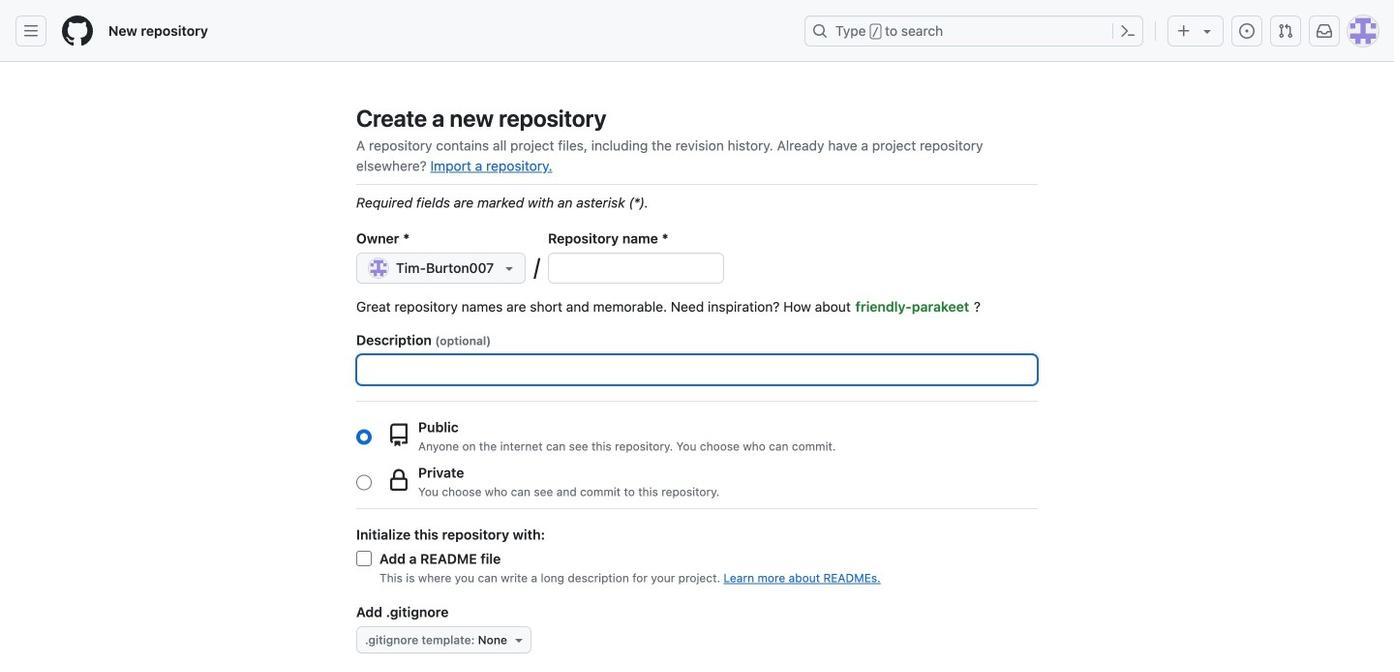 Task type: describe. For each thing, give the bounding box(es) containing it.
1 horizontal spatial triangle down image
[[1200, 23, 1216, 39]]

homepage image
[[62, 15, 93, 46]]

triangle down image
[[511, 633, 527, 648]]

0 horizontal spatial triangle down image
[[502, 261, 517, 276]]

issue opened image
[[1240, 23, 1255, 39]]

notifications image
[[1317, 23, 1333, 39]]



Task type: locate. For each thing, give the bounding box(es) containing it.
command palette image
[[1121, 23, 1136, 39]]

None radio
[[356, 430, 372, 445], [356, 475, 372, 491], [356, 430, 372, 445], [356, 475, 372, 491]]

lock image
[[387, 469, 411, 492]]

repo image
[[387, 424, 411, 447]]

None text field
[[549, 254, 724, 283]]

git pull request image
[[1279, 23, 1294, 39]]

Description text field
[[357, 355, 1037, 385]]

triangle down image
[[1200, 23, 1216, 39], [502, 261, 517, 276]]

1 vertical spatial triangle down image
[[502, 261, 517, 276]]

None checkbox
[[356, 551, 372, 567]]

0 vertical spatial triangle down image
[[1200, 23, 1216, 39]]



Task type: vqa. For each thing, say whether or not it's contained in the screenshot.
leftmost triangle down image
yes



